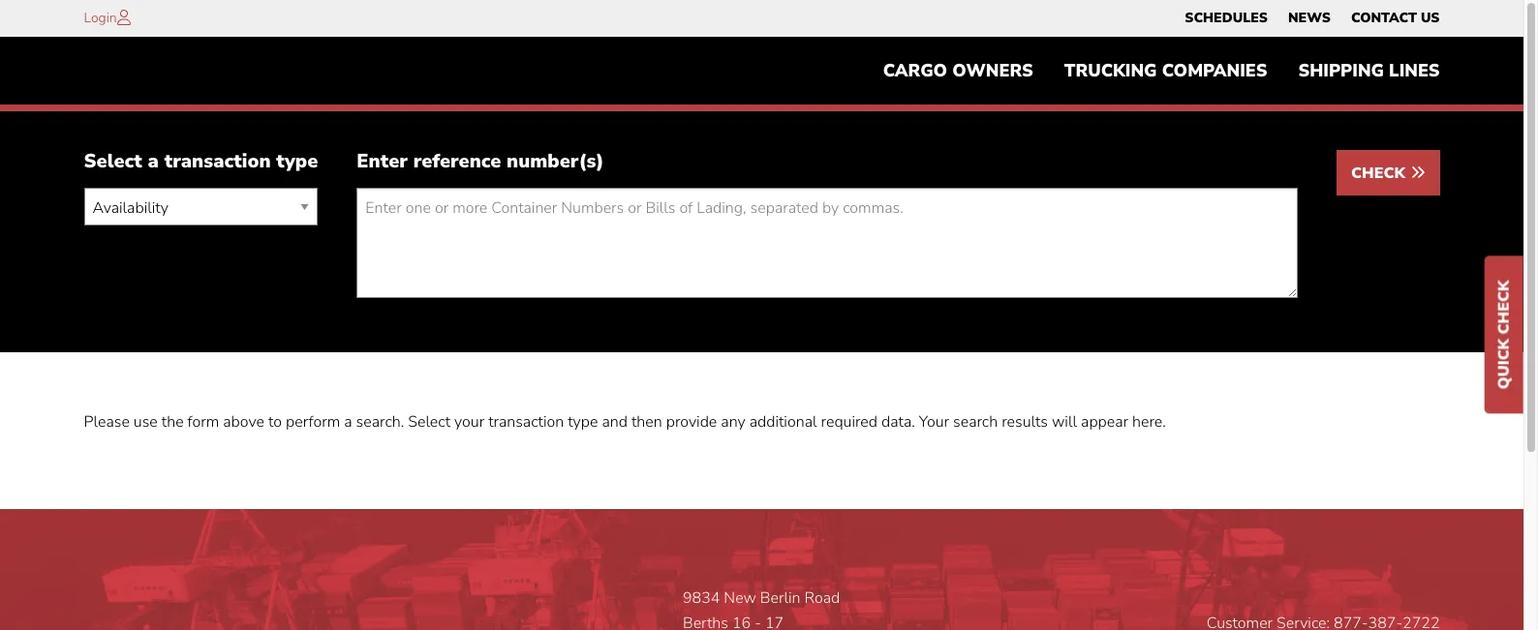 Task type: vqa. For each thing, say whether or not it's contained in the screenshot.
4931
no



Task type: locate. For each thing, give the bounding box(es) containing it.
1 vertical spatial menu bar
[[868, 51, 1456, 90]]

1 vertical spatial type
[[568, 412, 598, 433]]

the
[[162, 412, 184, 433]]

shipping lines link
[[1283, 51, 1456, 90]]

cargo
[[883, 59, 948, 83]]

0 horizontal spatial type
[[276, 149, 318, 175]]

1 horizontal spatial check
[[1494, 280, 1515, 334]]

quick check link
[[1485, 256, 1524, 414]]

provide
[[666, 412, 717, 433]]

1 horizontal spatial type
[[568, 412, 598, 433]]

0 vertical spatial select
[[84, 149, 142, 175]]

and
[[602, 412, 628, 433]]

transaction
[[164, 149, 271, 175], [488, 412, 564, 433]]

0 horizontal spatial check
[[1352, 163, 1410, 184]]

form
[[188, 412, 219, 433]]

cargo owners
[[883, 59, 1034, 83]]

0 vertical spatial menu bar
[[1175, 5, 1451, 32]]

berlin
[[760, 588, 801, 609]]

login link
[[84, 9, 117, 27]]

menu bar
[[1175, 5, 1451, 32], [868, 51, 1456, 90]]

news link
[[1289, 5, 1331, 32]]

0 vertical spatial transaction
[[164, 149, 271, 175]]

enter reference number(s)
[[357, 149, 604, 175]]

type left "and"
[[568, 412, 598, 433]]

0 vertical spatial type
[[276, 149, 318, 175]]

a
[[148, 149, 159, 175], [344, 412, 352, 433]]

will
[[1052, 412, 1077, 433]]

cargo owners link
[[868, 51, 1049, 90]]

1 vertical spatial select
[[408, 412, 451, 433]]

to
[[268, 412, 282, 433]]

1 horizontal spatial a
[[344, 412, 352, 433]]

reference
[[413, 149, 501, 175]]

check button
[[1337, 151, 1440, 196]]

results
[[1002, 412, 1048, 433]]

trucking companies link
[[1049, 51, 1283, 90]]

0 horizontal spatial a
[[148, 149, 159, 175]]

menu bar down schedules 'link'
[[868, 51, 1456, 90]]

new
[[724, 588, 757, 609]]

angle double right image
[[1410, 165, 1426, 181]]

1 vertical spatial transaction
[[488, 412, 564, 433]]

check
[[1352, 163, 1410, 184], [1494, 280, 1515, 334]]

road
[[805, 588, 840, 609]]

select a transaction type
[[84, 149, 318, 175]]

0 vertical spatial check
[[1352, 163, 1410, 184]]

type
[[276, 149, 318, 175], [568, 412, 598, 433]]

contact
[[1352, 9, 1417, 27]]

0 vertical spatial a
[[148, 149, 159, 175]]

quick
[[1494, 339, 1515, 389]]

above
[[223, 412, 264, 433]]

menu bar containing schedules
[[1175, 5, 1451, 32]]

menu bar up shipping
[[1175, 5, 1451, 32]]

quick check
[[1494, 280, 1515, 389]]

1 vertical spatial check
[[1494, 280, 1515, 334]]

user image
[[117, 10, 130, 25]]

1 vertical spatial a
[[344, 412, 352, 433]]

select
[[84, 149, 142, 175], [408, 412, 451, 433]]

use
[[134, 412, 158, 433]]

9834
[[683, 588, 720, 609]]

Enter reference number(s) text field
[[357, 188, 1298, 299]]

login
[[84, 9, 117, 27]]

type left enter
[[276, 149, 318, 175]]

appear
[[1081, 412, 1129, 433]]



Task type: describe. For each thing, give the bounding box(es) containing it.
any
[[721, 412, 746, 433]]

search
[[953, 412, 998, 433]]

check inside 'button'
[[1352, 163, 1410, 184]]

trucking
[[1065, 59, 1157, 83]]

9834 new berlin road footer
[[0, 510, 1524, 631]]

please use the form above to perform a search. select your transaction type and then provide any additional required data. your search results will appear here.
[[84, 412, 1166, 433]]

number(s)
[[507, 149, 604, 175]]

1 horizontal spatial select
[[408, 412, 451, 433]]

then
[[632, 412, 662, 433]]

0 horizontal spatial transaction
[[164, 149, 271, 175]]

here.
[[1133, 412, 1166, 433]]

enter
[[357, 149, 408, 175]]

us
[[1421, 9, 1440, 27]]

menu bar containing cargo owners
[[868, 51, 1456, 90]]

shipping lines
[[1299, 59, 1440, 83]]

1 horizontal spatial transaction
[[488, 412, 564, 433]]

lines
[[1390, 59, 1440, 83]]

owners
[[953, 59, 1034, 83]]

required
[[821, 412, 878, 433]]

search.
[[356, 412, 404, 433]]

news
[[1289, 9, 1331, 27]]

shipping
[[1299, 59, 1385, 83]]

schedules link
[[1185, 5, 1268, 32]]

0 horizontal spatial select
[[84, 149, 142, 175]]

9834 new berlin road
[[683, 588, 840, 609]]

data.
[[882, 412, 915, 433]]

please
[[84, 412, 130, 433]]

your
[[454, 412, 485, 433]]

contact us
[[1352, 9, 1440, 27]]

perform
[[286, 412, 340, 433]]

your
[[919, 412, 950, 433]]

additional
[[750, 412, 817, 433]]

trucking companies
[[1065, 59, 1268, 83]]

contact us link
[[1352, 5, 1440, 32]]

schedules
[[1185, 9, 1268, 27]]

companies
[[1162, 59, 1268, 83]]



